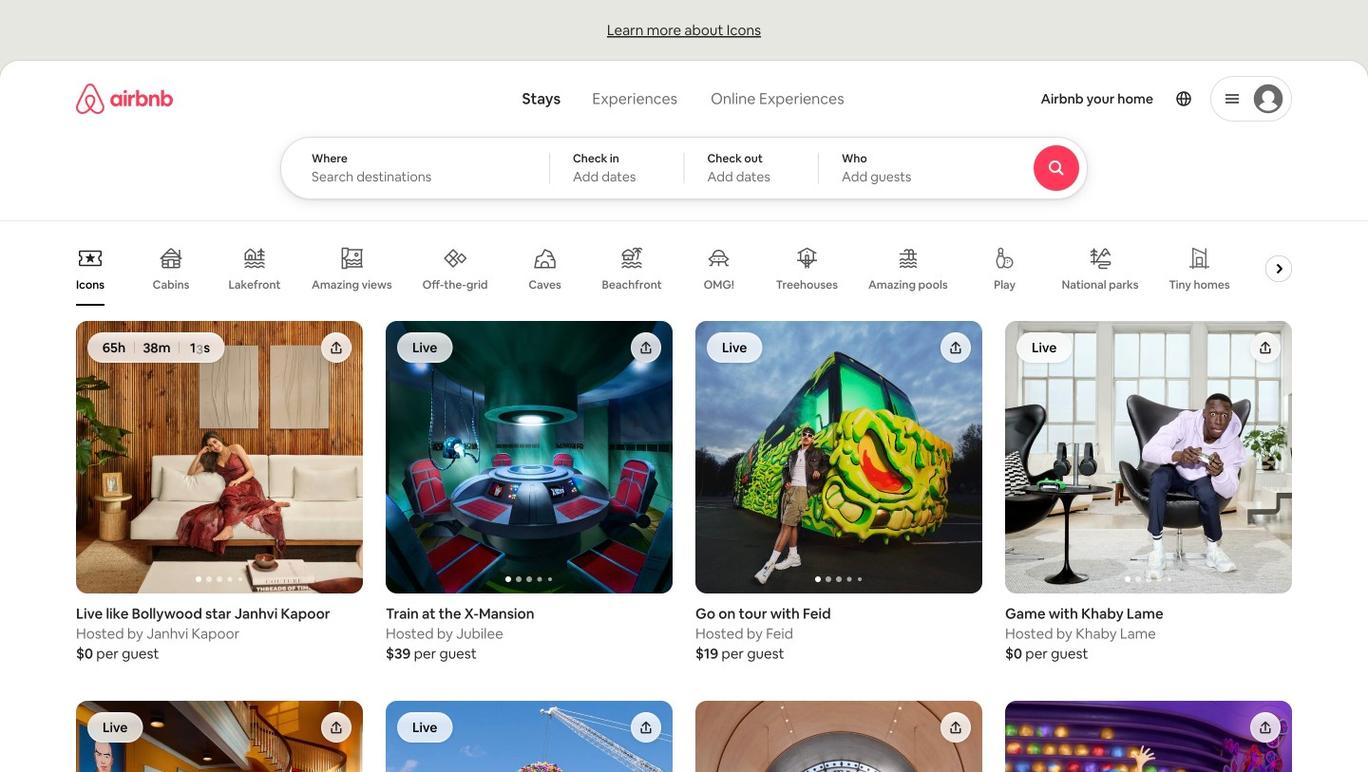Task type: vqa. For each thing, say whether or not it's contained in the screenshot.
rightmost wee
no



Task type: describe. For each thing, give the bounding box(es) containing it.
what can we help you find? tab list
[[507, 78, 694, 120]]



Task type: locate. For each thing, give the bounding box(es) containing it.
group
[[76, 232, 1314, 306], [76, 321, 363, 594], [386, 321, 673, 594], [696, 321, 983, 594], [1006, 321, 1293, 594], [76, 701, 363, 773], [386, 701, 673, 773], [696, 701, 983, 773]]

Search destinations search field
[[312, 168, 519, 185]]

profile element
[[875, 61, 1293, 137]]

None search field
[[280, 61, 1140, 200]]



